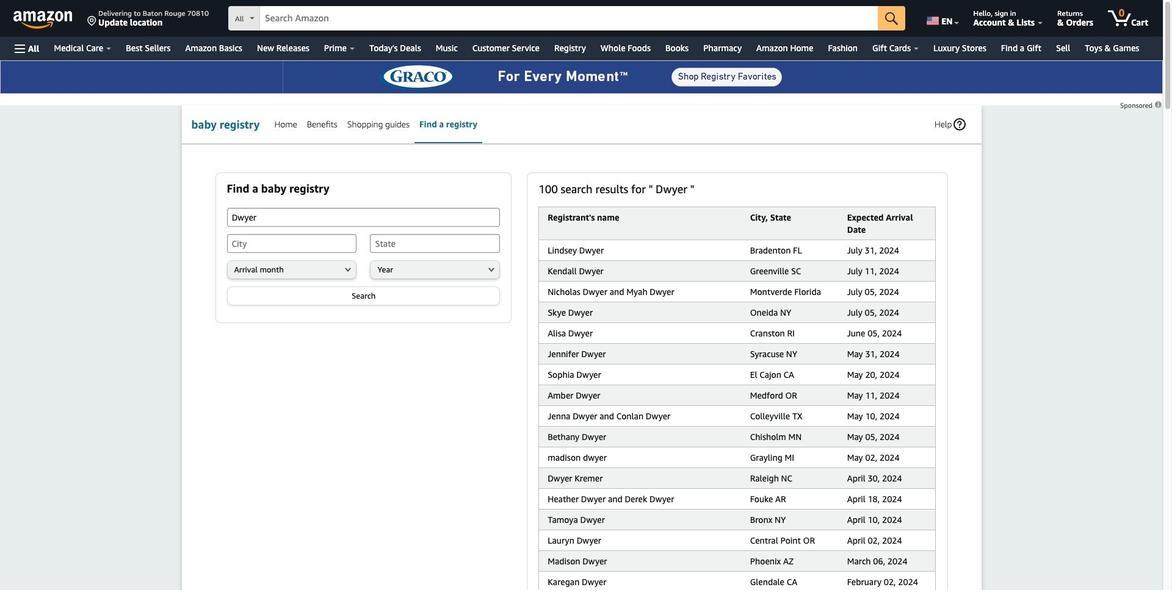 Task type: vqa. For each thing, say whether or not it's contained in the screenshot.
Follow
no



Task type: locate. For each thing, give the bounding box(es) containing it.
State text field
[[370, 234, 500, 253]]

amazon image
[[13, 11, 73, 29]]

none search field inside navigation navigation
[[228, 6, 905, 32]]

dropdown image
[[488, 267, 494, 272]]

None search field
[[228, 6, 905, 32]]

None submit
[[878, 6, 905, 31], [227, 288, 499, 305], [878, 6, 905, 31], [227, 288, 499, 305]]



Task type: describe. For each thing, give the bounding box(es) containing it.
Registrant's name text field
[[227, 208, 500, 227]]

dropdown image
[[345, 267, 351, 272]]

Search Amazon text field
[[260, 7, 878, 30]]

City text field
[[227, 234, 356, 253]]

navigation navigation
[[0, 0, 1172, 591]]



